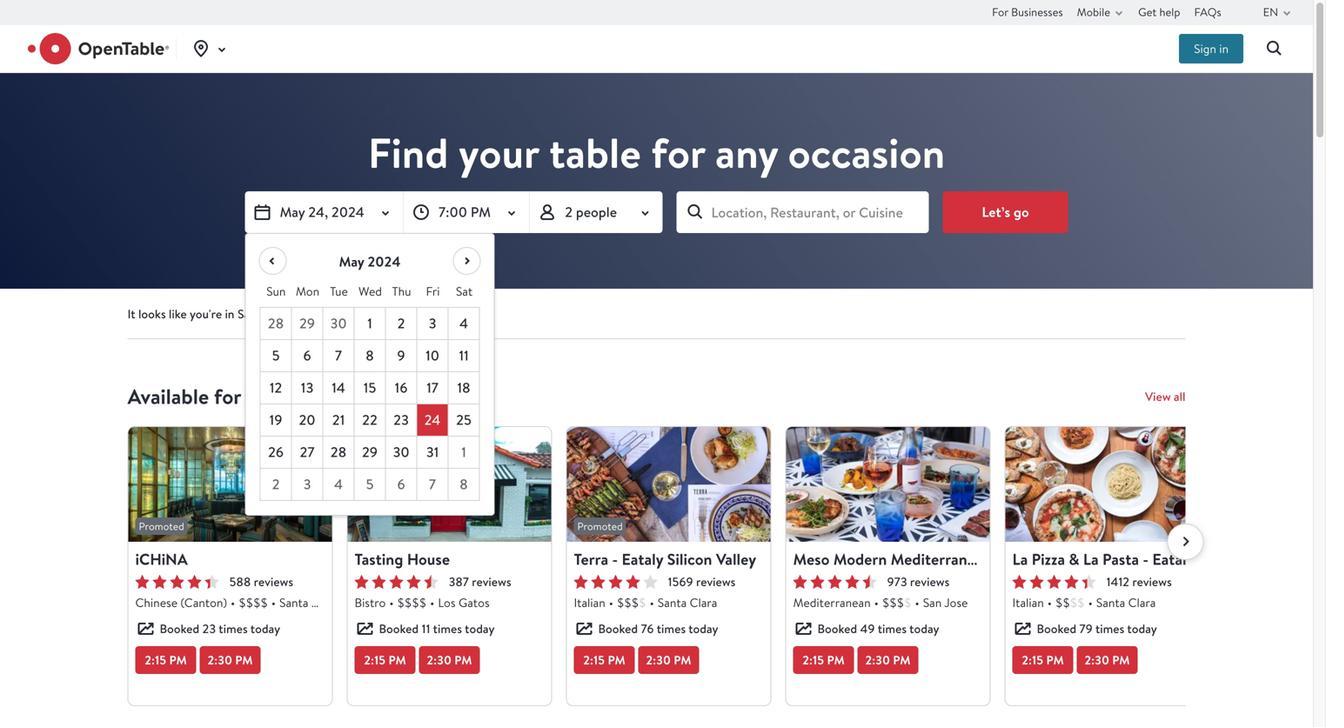 Task type: describe. For each thing, give the bounding box(es) containing it.
now
[[301, 383, 339, 411]]

2:15 pm link for ichina
[[135, 647, 196, 675]]

a photo of tasting house restaurant image
[[348, 427, 551, 542]]

2 eataly from the left
[[1153, 549, 1194, 571]]

1 valley from the left
[[716, 549, 757, 571]]

1 vertical spatial 8
[[460, 475, 468, 494]]

1 horizontal spatial 29 button
[[355, 437, 386, 469]]

1 vertical spatial san
[[923, 595, 942, 611]]

promoted for ichina
[[139, 520, 184, 534]]

26
[[268, 443, 284, 462]]

booked for ichina
[[160, 621, 199, 638]]

current
[[410, 306, 450, 322]]

1 vertical spatial in
[[225, 306, 235, 322]]

find your table for any occasion
[[368, 124, 945, 181]]

all
[[1174, 389, 1186, 405]]

get current location button
[[363, 304, 495, 325]]

2:30 pm link for ichina
[[200, 647, 261, 675]]

0 horizontal spatial 4 button
[[323, 469, 355, 501]]

a photo of terra - eataly silicon valley restaurant image
[[567, 427, 771, 542]]

italian for la
[[1013, 595, 1044, 611]]

9
[[397, 346, 405, 365]]

let's
[[982, 203, 1011, 221]]

18 button
[[449, 373, 480, 405]]

like
[[169, 306, 187, 322]]

for
[[992, 4, 1009, 20]]

get for get current location
[[388, 306, 408, 322]]

pizza
[[1032, 549, 1065, 571]]

24 button
[[417, 405, 449, 437]]

pm for 2:15 pm link associated with ichina
[[169, 652, 187, 669]]

0 horizontal spatial 29 button
[[292, 308, 323, 340]]

santa for terra - eataly silicon valley
[[658, 595, 687, 611]]

0 horizontal spatial 30 button
[[323, 308, 355, 340]]

14
[[332, 379, 345, 397]]

16 button
[[386, 373, 417, 405]]

6 for the bottommost '6' button
[[397, 475, 405, 494]]

thursday element
[[386, 276, 417, 308]]

opentable logo image
[[28, 33, 169, 64]]

booked for la pizza & la pasta - eataly silicon valley
[[1037, 621, 1077, 638]]

booked 79 times today
[[1037, 621, 1157, 638]]

0 vertical spatial 28 button
[[261, 308, 292, 340]]

1 $$ from the left
[[1056, 595, 1070, 611]]

ichina
[[135, 549, 188, 571]]

it
[[128, 306, 135, 322]]

pasta
[[1103, 549, 1139, 571]]

today for terra
[[689, 621, 719, 638]]

sign in button
[[1180, 34, 1244, 64]]

sunday element
[[260, 276, 292, 308]]

973 reviews
[[887, 574, 950, 591]]

find
[[368, 124, 449, 181]]

2:30 pm for la pizza & la pasta - eataly silicon valley
[[1085, 652, 1130, 669]]

available
[[128, 383, 209, 411]]

looks
[[138, 306, 166, 322]]

1 la from the left
[[1013, 549, 1028, 571]]

0 horizontal spatial 1 button
[[355, 308, 386, 340]]

booked 76 times today
[[598, 621, 719, 638]]

11 inside button
[[459, 346, 469, 365]]

0 vertical spatial 3 button
[[417, 308, 449, 340]]

pm for 2:30 pm link associated with la pizza & la pasta - eataly silicon valley
[[1113, 652, 1130, 669]]

Please input a Location, Restaurant or Cuisine field
[[677, 191, 929, 233]]

20
[[299, 411, 316, 430]]

2:15 pm for meso modern mediterranean
[[803, 652, 845, 669]]

occasion
[[788, 124, 945, 181]]

times for ichina
[[219, 621, 248, 638]]

1 horizontal spatial 30 button
[[386, 437, 417, 469]]

help
[[1160, 4, 1181, 20]]

23 inside button
[[394, 411, 409, 430]]

los gatos
[[438, 595, 490, 611]]

santa for la pizza & la pasta - eataly silicon valley
[[1097, 595, 1126, 611]]

2024 inside dropdown button
[[332, 203, 364, 222]]

15 button
[[355, 373, 386, 405]]

let's go
[[982, 203, 1029, 221]]

location
[[453, 306, 495, 322]]

a photo of la pizza & la pasta - eataly silicon valley restaurant image
[[1006, 427, 1209, 542]]

1 vertical spatial 6 button
[[386, 469, 417, 501]]

0 horizontal spatial 11
[[422, 621, 430, 638]]

monday element
[[292, 276, 323, 308]]

mobile button
[[1077, 0, 1130, 24]]

wednesday element
[[355, 276, 386, 308]]

italian for terra
[[574, 595, 606, 611]]

clara for ichina
[[311, 595, 339, 611]]

tue
[[330, 283, 348, 299]]

$ for mediterranean
[[904, 595, 912, 611]]

terra
[[574, 549, 609, 571]]

may 2024
[[339, 252, 401, 271]]

22
[[362, 411, 378, 430]]

reviews for tasting
[[472, 574, 511, 591]]

22 button
[[355, 405, 386, 437]]

times for la pizza & la pasta - eataly silicon valley
[[1096, 621, 1125, 638]]

10
[[426, 346, 440, 365]]

0 horizontal spatial 23
[[202, 621, 216, 638]]

0 horizontal spatial for
[[214, 383, 241, 411]]

2 valley from the left
[[1247, 549, 1287, 571]]

clara for la pizza & la pasta - eataly silicon valley
[[1129, 595, 1156, 611]]

for businesses button
[[992, 0, 1063, 24]]

16
[[395, 379, 408, 397]]

1 horizontal spatial 2
[[397, 314, 405, 333]]

bistro
[[355, 595, 386, 611]]

meso
[[793, 549, 830, 571]]

76
[[641, 621, 654, 638]]

search icon image
[[1265, 38, 1286, 59]]

1 vertical spatial 8 button
[[449, 469, 480, 501]]

reviews for la
[[1133, 574, 1172, 591]]

20 button
[[292, 405, 323, 437]]

4.5 stars image for meso
[[793, 575, 877, 589]]

14 button
[[323, 373, 355, 405]]

in inside button
[[1220, 40, 1229, 57]]

times for tasting house
[[433, 621, 462, 638]]

house
[[407, 549, 450, 571]]

7 for the bottom 7 button
[[429, 475, 436, 494]]

terra - eataly silicon valley
[[574, 549, 757, 571]]

0 horizontal spatial 3 button
[[292, 469, 323, 501]]

12
[[270, 379, 282, 397]]

2 $$ from the left
[[1070, 595, 1085, 611]]

san jose
[[923, 595, 968, 611]]

2:15 pm link for meso modern mediterranean
[[793, 647, 854, 675]]

$$ $$
[[1056, 595, 1085, 611]]

2:30 for meso modern mediterranean
[[866, 652, 890, 669]]

7 for 7 button to the left
[[335, 346, 342, 365]]

0 vertical spatial 30
[[330, 314, 347, 333]]

booked 11 times today
[[379, 621, 495, 638]]

1 reviews from the left
[[254, 574, 293, 591]]

santa clara for terra - eataly silicon valley
[[658, 595, 718, 611]]

times for meso modern mediterranean
[[878, 621, 907, 638]]

5 for 5 button to the right
[[366, 475, 374, 494]]

2:15 pm for ichina
[[145, 652, 187, 669]]

1 - from the left
[[612, 549, 618, 571]]

21 button
[[323, 405, 355, 437]]

pm for 2:15 pm link related to tasting house
[[389, 652, 406, 669]]

1 horizontal spatial 2 button
[[386, 308, 417, 340]]

2:30 pm for terra - eataly silicon valley
[[646, 652, 692, 669]]

0 horizontal spatial 8
[[366, 346, 374, 365]]

1 eataly from the left
[[622, 549, 664, 571]]

promoted for terra - eataly silicon valley
[[578, 520, 623, 534]]

15
[[364, 379, 376, 397]]

24
[[424, 411, 441, 430]]

0 horizontal spatial 2 button
[[261, 469, 292, 501]]

may 24, 2024 button
[[245, 191, 403, 233]]

2:15 pm for tasting house
[[364, 652, 406, 669]]

2:30 pm for tasting house
[[427, 652, 472, 669]]

1 horizontal spatial 1
[[461, 443, 466, 462]]

1 today from the left
[[250, 621, 280, 638]]

1 silicon from the left
[[667, 549, 712, 571]]

2 horizontal spatial 2
[[565, 203, 573, 222]]

21
[[332, 411, 345, 430]]

0 horizontal spatial 8 button
[[355, 340, 386, 373]]

friday element
[[417, 276, 449, 308]]

pm for 2:30 pm link corresponding to terra - eataly silicon valley
[[674, 652, 692, 669]]

79
[[1080, 621, 1093, 638]]

sun
[[266, 283, 286, 299]]

2:15 for tasting house
[[364, 652, 386, 669]]

1412 reviews
[[1107, 574, 1172, 591]]

not
[[288, 306, 309, 322]]

2:15 for terra - eataly silicon valley
[[583, 652, 605, 669]]

0 horizontal spatial 7 button
[[323, 340, 355, 373]]

31
[[426, 443, 439, 462]]

4.3 stars image
[[135, 575, 219, 589]]

(canton)
[[181, 595, 227, 611]]

2:30 pm for ichina
[[208, 652, 253, 669]]

588 reviews
[[229, 574, 293, 591]]

pm for 2:15 pm link associated with meso modern mediterranean
[[827, 652, 845, 669]]

today for tasting
[[465, 621, 495, 638]]

view all
[[1145, 389, 1186, 405]]

chinese (canton)
[[135, 595, 227, 611]]

387
[[449, 574, 469, 591]]

view
[[1145, 389, 1171, 405]]

get help button
[[1139, 0, 1181, 24]]

1412
[[1107, 574, 1130, 591]]

get current location
[[388, 306, 495, 322]]

los
[[438, 595, 456, 611]]

2:30 for la pizza & la pasta - eataly silicon valley
[[1085, 652, 1110, 669]]

santa clara for ichina
[[279, 595, 339, 611]]

19 button
[[261, 405, 292, 437]]

1 vertical spatial 30
[[393, 443, 410, 462]]



Task type: vqa. For each thing, say whether or not it's contained in the screenshot.


Task type: locate. For each thing, give the bounding box(es) containing it.
1 vertical spatial 7 button
[[417, 469, 449, 501]]

faqs
[[1195, 4, 1222, 20]]

may for may 24, 2024
[[280, 203, 305, 222]]

reviews for meso
[[910, 574, 950, 591]]

wed
[[359, 283, 382, 299]]

2 left people
[[565, 203, 573, 222]]

4 2:30 pm from the left
[[866, 652, 911, 669]]

2 italian from the left
[[1013, 595, 1044, 611]]

29 down monday 'element'
[[299, 314, 315, 333]]

387 reviews
[[449, 574, 511, 591]]

13
[[301, 379, 314, 397]]

23 button
[[386, 405, 417, 437]]

1 vertical spatial mediterranean
[[793, 595, 871, 611]]

2:15 down chinese
[[145, 652, 166, 669]]

11
[[459, 346, 469, 365], [422, 621, 430, 638]]

0 horizontal spatial 4.5 stars image
[[355, 575, 438, 589]]

0 horizontal spatial 2
[[272, 475, 280, 494]]

5 times from the left
[[1096, 621, 1125, 638]]

0 horizontal spatial 29
[[299, 314, 315, 333]]

$ for eataly
[[639, 595, 646, 611]]

1 horizontal spatial 7
[[429, 475, 436, 494]]

santa clara for la pizza & la pasta - eataly silicon valley
[[1097, 595, 1156, 611]]

2:30 pm link down booked 49 times today
[[858, 647, 919, 675]]

5 2:15 pm from the left
[[1022, 652, 1064, 669]]

3 down 27 button
[[303, 475, 311, 494]]

1 horizontal spatial santa clara
[[658, 595, 718, 611]]

0 vertical spatial 8 button
[[355, 340, 386, 373]]

get inside the get help button
[[1139, 4, 1157, 20]]

28 button right 27
[[323, 437, 355, 469]]

5 for the topmost 5 button
[[272, 346, 280, 365]]

1 booked from the left
[[160, 621, 199, 638]]

$$$ $ for eataly
[[617, 595, 646, 611]]

1 $ from the left
[[639, 595, 646, 611]]

2:30 down booked 23 times today
[[208, 652, 232, 669]]

4 reviews from the left
[[910, 574, 950, 591]]

1 horizontal spatial -
[[1143, 549, 1149, 571]]

1 2:15 pm from the left
[[145, 652, 187, 669]]

1 horizontal spatial 11
[[459, 346, 469, 365]]

0 horizontal spatial 30
[[330, 314, 347, 333]]

1 horizontal spatial italian
[[1013, 595, 1044, 611]]

2:15 for ichina
[[145, 652, 166, 669]]

valley
[[716, 549, 757, 571], [1247, 549, 1287, 571]]

2:30 pm link for meso modern mediterranean
[[858, 647, 919, 675]]

4 times from the left
[[878, 621, 907, 638]]

2:30 pm link down booked 76 times today
[[638, 647, 699, 675]]

17 button
[[417, 373, 449, 405]]

2:30 pm link down booked 23 times today
[[200, 647, 261, 675]]

6 for leftmost '6' button
[[303, 346, 311, 365]]

get down thu
[[388, 306, 408, 322]]

6 down 23 button
[[397, 475, 405, 494]]

1 horizontal spatial may
[[339, 252, 364, 271]]

0 vertical spatial for
[[651, 124, 706, 181]]

1 vertical spatial may
[[339, 252, 364, 271]]

30 button down tuesday element
[[323, 308, 355, 340]]

italian
[[574, 595, 606, 611], [1013, 595, 1044, 611]]

25
[[456, 411, 472, 430]]

3 santa clara from the left
[[1097, 595, 1156, 611]]

times for terra - eataly silicon valley
[[657, 621, 686, 638]]

4.5 stars image
[[355, 575, 438, 589], [793, 575, 877, 589]]

1
[[367, 314, 372, 333], [461, 443, 466, 462]]

clara down 1569 reviews
[[690, 595, 718, 611]]

sign in
[[1194, 40, 1229, 57]]

clara down the 1412 reviews
[[1129, 595, 1156, 611]]

for left any in the top right of the page
[[651, 124, 706, 181]]

1 horizontal spatial 5
[[366, 475, 374, 494]]

2:15 pm for la pizza & la pasta - eataly silicon valley
[[1022, 652, 1064, 669]]

-
[[612, 549, 618, 571], [1143, 549, 1149, 571]]

1 horizontal spatial get
[[1139, 4, 1157, 20]]

get for get help
[[1139, 4, 1157, 20]]

4 today from the left
[[910, 621, 940, 638]]

pm for 2:30 pm link corresponding to tasting house
[[455, 652, 472, 669]]

2:30 pm down booked 76 times today
[[646, 652, 692, 669]]

reviews right 588
[[254, 574, 293, 591]]

12 button
[[261, 373, 292, 405]]

may up tue
[[339, 252, 364, 271]]

7:00 pm
[[439, 203, 491, 221]]

booked down bistro
[[379, 621, 419, 638]]

0 vertical spatial 28
[[268, 314, 284, 333]]

30 down tuesday element
[[330, 314, 347, 333]]

1 vertical spatial for
[[214, 383, 241, 411]]

saturday element
[[449, 276, 480, 308]]

$ up 76
[[639, 595, 646, 611]]

3 2:15 from the left
[[583, 652, 605, 669]]

0 vertical spatial 1
[[367, 314, 372, 333]]

1 $$$ from the left
[[617, 595, 639, 611]]

23
[[394, 411, 409, 430], [202, 621, 216, 638]]

2:15 pm for terra - eataly silicon valley
[[583, 652, 626, 669]]

0 vertical spatial 1 button
[[355, 308, 386, 340]]

1 2:30 pm from the left
[[208, 652, 253, 669]]

2 $ from the left
[[904, 595, 912, 611]]

2:30 pm link down booked 79 times today
[[1077, 647, 1138, 675]]

29 for the right 29 button
[[362, 443, 378, 462]]

$$$ $
[[617, 595, 646, 611], [883, 595, 912, 611]]

$$$$ for ichina
[[239, 595, 268, 611]]

1 horizontal spatial 30
[[393, 443, 410, 462]]

1 vertical spatial 2024
[[368, 252, 401, 271]]

5 reviews from the left
[[1133, 574, 1172, 591]]

3 2:30 pm link from the left
[[638, 647, 699, 675]]

4.2 stars image
[[1013, 575, 1096, 589]]

0 vertical spatial 2024
[[332, 203, 364, 222]]

1 vertical spatial 5
[[366, 475, 374, 494]]

2:15 down booked 49 times today
[[803, 652, 824, 669]]

2
[[565, 203, 573, 222], [397, 314, 405, 333], [272, 475, 280, 494]]

2 clara from the left
[[690, 595, 718, 611]]

1 horizontal spatial mediterranean
[[891, 549, 992, 571]]

2:30 pm link down booked 11 times today
[[419, 647, 480, 675]]

4 for leftmost 4 'button'
[[334, 475, 343, 494]]

it looks like you're in san jose. not correct?
[[128, 306, 356, 322]]

5 booked from the left
[[1037, 621, 1077, 638]]

today for la
[[1128, 621, 1157, 638]]

$$ down 4.2 stars image
[[1056, 595, 1070, 611]]

mediterranean
[[891, 549, 992, 571], [793, 595, 871, 611]]

2:15 pm link for tasting house
[[355, 647, 416, 675]]

29 for leftmost 29 button
[[299, 314, 315, 333]]

today down the san jose
[[910, 621, 940, 638]]

31 button
[[417, 437, 449, 469]]

table
[[549, 124, 641, 181]]

3 today from the left
[[689, 621, 719, 638]]

7 up 14
[[335, 346, 342, 365]]

13 button
[[292, 373, 323, 405]]

1 horizontal spatial la
[[1084, 549, 1099, 571]]

1 2:15 pm link from the left
[[135, 647, 196, 675]]

1 horizontal spatial 28 button
[[323, 437, 355, 469]]

1 clara from the left
[[311, 595, 339, 611]]

1 horizontal spatial santa
[[658, 595, 687, 611]]

1 4.5 stars image from the left
[[355, 575, 438, 589]]

2:15 pm link for terra - eataly silicon valley
[[574, 647, 635, 675]]

4 booked from the left
[[818, 621, 858, 638]]

0 vertical spatial 3
[[429, 314, 437, 333]]

italian down 4.2 stars image
[[1013, 595, 1044, 611]]

2:15 for la pizza & la pasta - eataly silicon valley
[[1022, 652, 1044, 669]]

3 santa from the left
[[1097, 595, 1126, 611]]

any
[[716, 124, 778, 181]]

$$$
[[617, 595, 639, 611], [883, 595, 904, 611]]

pm
[[471, 203, 491, 221], [169, 652, 187, 669], [235, 652, 253, 669], [389, 652, 406, 669], [455, 652, 472, 669], [608, 652, 626, 669], [674, 652, 692, 669], [827, 652, 845, 669], [893, 652, 911, 669], [1047, 652, 1064, 669], [1113, 652, 1130, 669]]

1 horizontal spatial 4
[[460, 314, 468, 333]]

5 button down 22 "button" at the left
[[355, 469, 386, 501]]

santa
[[279, 595, 309, 611], [658, 595, 687, 611], [1097, 595, 1126, 611]]

0 vertical spatial 7
[[335, 346, 342, 365]]

0 horizontal spatial $$$
[[617, 595, 639, 611]]

1 vertical spatial 6
[[397, 475, 405, 494]]

0 vertical spatial may
[[280, 203, 305, 222]]

0 horizontal spatial 6 button
[[292, 340, 323, 373]]

2:30 for ichina
[[208, 652, 232, 669]]

4 2:30 from the left
[[866, 652, 890, 669]]

reviews right 1569
[[696, 574, 736, 591]]

$$$ down 973
[[883, 595, 904, 611]]

30
[[330, 314, 347, 333], [393, 443, 410, 462]]

jose.
[[259, 306, 286, 322]]

may 2024 grid
[[260, 276, 480, 501]]

1 vertical spatial 2
[[397, 314, 405, 333]]

1 vertical spatial 4
[[334, 475, 343, 494]]

2:30 pm link for terra - eataly silicon valley
[[638, 647, 699, 675]]

29 button down 22 in the bottom left of the page
[[355, 437, 386, 469]]

0 vertical spatial 30 button
[[323, 308, 355, 340]]

booked down chinese (canton)
[[160, 621, 199, 638]]

0 vertical spatial mediterranean
[[891, 549, 992, 571]]

1 times from the left
[[219, 621, 248, 638]]

1 vertical spatial 2 button
[[261, 469, 292, 501]]

2 4.5 stars image from the left
[[793, 575, 877, 589]]

3 button down 27
[[292, 469, 323, 501]]

4 2:15 pm link from the left
[[793, 647, 854, 675]]

2:30 for tasting house
[[427, 652, 452, 669]]

1 down wednesday element
[[367, 314, 372, 333]]

may
[[280, 203, 305, 222], [339, 252, 364, 271]]

2 button down 26
[[261, 469, 292, 501]]

- up the 1412 reviews
[[1143, 549, 1149, 571]]

$$$$ down 588 reviews on the bottom left of page
[[239, 595, 268, 611]]

3 2:30 from the left
[[646, 652, 671, 669]]

2 reviews from the left
[[472, 574, 511, 591]]

2:15 pm link for la pizza & la pasta - eataly silicon valley
[[1013, 647, 1074, 675]]

eataly up the 1412 reviews
[[1153, 549, 1194, 571]]

la left pizza
[[1013, 549, 1028, 571]]

booked 49 times today
[[818, 621, 940, 638]]

1 horizontal spatial 4.5 stars image
[[793, 575, 877, 589]]

5 down 22 "button" at the left
[[366, 475, 374, 494]]

$$$ for mediterranean
[[883, 595, 904, 611]]

7:00
[[439, 203, 467, 221]]

2:15 pm link down booked 76 times today
[[574, 647, 635, 675]]

1 vertical spatial 4 button
[[323, 469, 355, 501]]

for left "lunch"
[[214, 383, 241, 411]]

may inside dropdown button
[[280, 203, 305, 222]]

2 booked from the left
[[379, 621, 419, 638]]

0 horizontal spatial $
[[639, 595, 646, 611]]

8 button left "9"
[[355, 340, 386, 373]]

2 silicon from the left
[[1198, 549, 1243, 571]]

2:30 down booked 49 times today
[[866, 652, 890, 669]]

2 santa from the left
[[658, 595, 687, 611]]

5 up 12
[[272, 346, 280, 365]]

1 2:30 from the left
[[208, 652, 232, 669]]

1 santa clara from the left
[[279, 595, 339, 611]]

1 horizontal spatial for
[[651, 124, 706, 181]]

3 clara from the left
[[1129, 595, 1156, 611]]

27 button
[[292, 437, 323, 469]]

2:30 pm
[[208, 652, 253, 669], [427, 652, 472, 669], [646, 652, 692, 669], [866, 652, 911, 669], [1085, 652, 1130, 669]]

28
[[268, 314, 284, 333], [331, 443, 347, 462]]

0 horizontal spatial $$$$
[[239, 595, 268, 611]]

6 button
[[292, 340, 323, 373], [386, 469, 417, 501]]

2 promoted from the left
[[578, 520, 623, 534]]

1 vertical spatial 23
[[202, 621, 216, 638]]

reviews for terra
[[696, 574, 736, 591]]

8 left "9"
[[366, 346, 374, 365]]

9 button
[[386, 340, 417, 373]]

1 promoted from the left
[[139, 520, 184, 534]]

2 2:15 from the left
[[364, 652, 386, 669]]

2 santa clara from the left
[[658, 595, 718, 611]]

santa clara down 588 reviews on the bottom left of page
[[279, 595, 339, 611]]

30 button left 31
[[386, 437, 417, 469]]

may for may 2024
[[339, 252, 364, 271]]

2:30
[[208, 652, 232, 669], [427, 652, 452, 669], [646, 652, 671, 669], [866, 652, 890, 669], [1085, 652, 1110, 669]]

5 2:30 pm link from the left
[[1077, 647, 1138, 675]]

5 button up 12
[[261, 340, 292, 373]]

2 horizontal spatial santa
[[1097, 595, 1126, 611]]

1 $$$ $ from the left
[[617, 595, 646, 611]]

2 2:15 pm link from the left
[[355, 647, 416, 675]]

4 2:15 from the left
[[803, 652, 824, 669]]

2 left the current
[[397, 314, 405, 333]]

$$$ $ down 973
[[883, 595, 912, 611]]

1 horizontal spatial promoted
[[578, 520, 623, 534]]

8 down 25 button
[[460, 475, 468, 494]]

0 horizontal spatial $$$ $
[[617, 595, 646, 611]]

mobile
[[1077, 4, 1111, 20]]

2:30 pm down booked 79 times today
[[1085, 652, 1130, 669]]

times right 76
[[657, 621, 686, 638]]

2 button
[[386, 308, 417, 340], [261, 469, 292, 501]]

your
[[459, 124, 539, 181]]

2 vertical spatial 2
[[272, 475, 280, 494]]

a photo of meso modern mediterranean restaurant image
[[786, 427, 990, 542]]

27
[[300, 443, 315, 462]]

reviews up "gatos"
[[472, 574, 511, 591]]

0 vertical spatial 2
[[565, 203, 573, 222]]

0 horizontal spatial santa clara
[[279, 595, 339, 611]]

0 horizontal spatial 2024
[[332, 203, 364, 222]]

pm for 2:30 pm link for meso modern mediterranean
[[893, 652, 911, 669]]

2:15 pm link down booked 49 times today
[[793, 647, 854, 675]]

get help
[[1139, 4, 1181, 20]]

santa down 1569
[[658, 595, 687, 611]]

$$$$ for tasting house
[[397, 595, 427, 611]]

2 2:30 from the left
[[427, 652, 452, 669]]

1 horizontal spatial 5 button
[[355, 469, 386, 501]]

0 horizontal spatial 5
[[272, 346, 280, 365]]

2 2:30 pm from the left
[[427, 652, 472, 669]]

let's go button
[[943, 191, 1068, 233]]

booked for meso modern mediterranean
[[818, 621, 858, 638]]

booked left 79
[[1037, 621, 1077, 638]]

get left help
[[1139, 4, 1157, 20]]

2 $$$ $ from the left
[[883, 595, 912, 611]]

5 2:30 pm from the left
[[1085, 652, 1130, 669]]

lunch
[[246, 383, 296, 411]]

29 button down monday 'element'
[[292, 308, 323, 340]]

19
[[269, 411, 282, 430]]

$$$ for eataly
[[617, 595, 639, 611]]

booked left 76
[[598, 621, 638, 638]]

1 2:15 from the left
[[145, 652, 166, 669]]

28 for topmost 28 button
[[268, 314, 284, 333]]

5 2:15 pm link from the left
[[1013, 647, 1074, 675]]

2:15 pm down bistro
[[364, 652, 406, 669]]

0 horizontal spatial 5 button
[[261, 340, 292, 373]]

fri
[[426, 283, 440, 299]]

2:15 down booked 79 times today
[[1022, 652, 1044, 669]]

1 button right 31
[[449, 437, 480, 469]]

$$
[[1056, 595, 1070, 611], [1070, 595, 1085, 611]]

3
[[429, 314, 437, 333], [303, 475, 311, 494]]

santa clara down 1569
[[658, 595, 718, 611]]

1 horizontal spatial 29
[[362, 443, 378, 462]]

1 horizontal spatial $$$
[[883, 595, 904, 611]]

1 horizontal spatial $$$ $
[[883, 595, 912, 611]]

2 $$$$ from the left
[[397, 595, 427, 611]]

5 today from the left
[[1128, 621, 1157, 638]]

0 vertical spatial in
[[1220, 40, 1229, 57]]

5 2:15 from the left
[[1022, 652, 1044, 669]]

0 horizontal spatial silicon
[[667, 549, 712, 571]]

1 $$$$ from the left
[[239, 595, 268, 611]]

2:30 pm down booked 23 times today
[[208, 652, 253, 669]]

28 right 27 button
[[331, 443, 347, 462]]

1 vertical spatial 28
[[331, 443, 347, 462]]

4 2:15 pm from the left
[[803, 652, 845, 669]]

1 horizontal spatial 2024
[[368, 252, 401, 271]]

2:30 pm link for tasting house
[[419, 647, 480, 675]]

2:30 down booked 76 times today
[[646, 652, 671, 669]]

1 horizontal spatial clara
[[690, 595, 718, 611]]

0 horizontal spatial 7
[[335, 346, 342, 365]]

today down 1569 reviews
[[689, 621, 719, 638]]

2 today from the left
[[465, 621, 495, 638]]

$$ up 79
[[1070, 595, 1085, 611]]

0 vertical spatial 4 button
[[449, 308, 480, 340]]

today down 588 reviews on the bottom left of page
[[250, 621, 280, 638]]

0 vertical spatial 23
[[394, 411, 409, 430]]

- up 4.1 stars image
[[612, 549, 618, 571]]

2 la from the left
[[1084, 549, 1099, 571]]

2 horizontal spatial santa clara
[[1097, 595, 1156, 611]]

17
[[427, 379, 439, 397]]

0 horizontal spatial san
[[237, 306, 257, 322]]

2 down "26" button
[[272, 475, 280, 494]]

$$$ down 4.1 stars image
[[617, 595, 639, 611]]

2:15 pm link down bistro
[[355, 647, 416, 675]]

4.5 stars image for tasting
[[355, 575, 438, 589]]

booked for terra - eataly silicon valley
[[598, 621, 638, 638]]

2:15 for meso modern mediterranean
[[803, 652, 824, 669]]

pm for terra - eataly silicon valley's 2:15 pm link
[[608, 652, 626, 669]]

san left jose
[[923, 595, 942, 611]]

meso modern mediterranean
[[793, 549, 992, 571]]

2:30 pm for meso modern mediterranean
[[866, 652, 911, 669]]

clara left bistro
[[311, 595, 339, 611]]

$$$ $ down 4.1 stars image
[[617, 595, 646, 611]]

4 2:30 pm link from the left
[[858, 647, 919, 675]]

24,
[[308, 203, 328, 222]]

1 vertical spatial get
[[388, 306, 408, 322]]

tasting house
[[355, 549, 450, 571]]

6 up 13
[[303, 346, 311, 365]]

1 horizontal spatial 28
[[331, 443, 347, 462]]

0 vertical spatial 29 button
[[292, 308, 323, 340]]

4.1 stars image
[[574, 575, 658, 589]]

18
[[457, 379, 471, 397]]

tuesday element
[[323, 276, 355, 308]]

today down "gatos"
[[465, 621, 495, 638]]

2 $$$ from the left
[[883, 595, 904, 611]]

23 right 22 "button" at the left
[[394, 411, 409, 430]]

today for meso
[[910, 621, 940, 638]]

5 button
[[261, 340, 292, 373], [355, 469, 386, 501]]

0 vertical spatial 5 button
[[261, 340, 292, 373]]

6 button up 13
[[292, 340, 323, 373]]

1569
[[668, 574, 693, 591]]

2 button up "9"
[[386, 308, 417, 340]]

1 button down wednesday element
[[355, 308, 386, 340]]

1 horizontal spatial 6
[[397, 475, 405, 494]]

pm for ichina 2:30 pm link
[[235, 652, 253, 669]]

clara for terra - eataly silicon valley
[[690, 595, 718, 611]]

2:15 pm link
[[135, 647, 196, 675], [355, 647, 416, 675], [574, 647, 635, 675], [793, 647, 854, 675], [1013, 647, 1074, 675]]

28 for the bottom 28 button
[[331, 443, 347, 462]]

973
[[887, 574, 907, 591]]

3 for the leftmost 3 button
[[303, 475, 311, 494]]

get inside the "get current location" "button"
[[388, 306, 408, 322]]

get
[[1139, 4, 1157, 20], [388, 306, 408, 322]]

0 horizontal spatial get
[[388, 306, 408, 322]]

1 horizontal spatial 23
[[394, 411, 409, 430]]

6 button down 23 button
[[386, 469, 417, 501]]

booked for tasting house
[[379, 621, 419, 638]]

1 italian from the left
[[574, 595, 606, 611]]

3 2:15 pm link from the left
[[574, 647, 635, 675]]

0 vertical spatial 6 button
[[292, 340, 323, 373]]

2:15 pm down booked 49 times today
[[803, 652, 845, 669]]

reviews up the san jose
[[910, 574, 950, 591]]

3 times from the left
[[657, 621, 686, 638]]

a photo of ichina restaurant image
[[128, 427, 332, 542]]

1 santa from the left
[[279, 595, 309, 611]]

3 reviews from the left
[[696, 574, 736, 591]]

la
[[1013, 549, 1028, 571], [1084, 549, 1099, 571]]

0 vertical spatial 8
[[366, 346, 374, 365]]

3 2:30 pm from the left
[[646, 652, 692, 669]]

sat
[[456, 283, 473, 299]]

2:30 pm link for la pizza & la pasta - eataly silicon valley
[[1077, 647, 1138, 675]]

mediterranean up 49 at the right bottom of the page
[[793, 595, 871, 611]]

2 2:30 pm link from the left
[[419, 647, 480, 675]]

pm for la pizza & la pasta - eataly silicon valley's 2:15 pm link
[[1047, 652, 1064, 669]]

2 2:15 pm from the left
[[364, 652, 406, 669]]

3 for the top 3 button
[[429, 314, 437, 333]]

santa clara down 1412
[[1097, 595, 1156, 611]]

chinese
[[135, 595, 178, 611]]

1 horizontal spatial $
[[904, 595, 912, 611]]

0 vertical spatial 11
[[459, 346, 469, 365]]

silicon
[[667, 549, 712, 571], [1198, 549, 1243, 571]]

29 down 22 "button" at the left
[[362, 443, 378, 462]]

santa for ichina
[[279, 595, 309, 611]]

available for lunch now
[[128, 383, 339, 411]]

2 people
[[565, 203, 617, 222]]

4 button down 21 button
[[323, 469, 355, 501]]

7 button up 14
[[323, 340, 355, 373]]

1 vertical spatial 28 button
[[323, 437, 355, 469]]

4 for the top 4 'button'
[[460, 314, 468, 333]]

5 2:30 from the left
[[1085, 652, 1110, 669]]

2 - from the left
[[1143, 549, 1149, 571]]

in
[[1220, 40, 1229, 57], [225, 306, 235, 322]]

2:30 down booked 11 times today
[[427, 652, 452, 669]]

588
[[229, 574, 251, 591]]

0 horizontal spatial la
[[1013, 549, 1028, 571]]

booked 23 times today
[[160, 621, 280, 638]]

$$$ $ for mediterranean
[[883, 595, 912, 611]]

jose
[[945, 595, 968, 611]]

mon
[[296, 283, 320, 299]]

8
[[366, 346, 374, 365], [460, 475, 468, 494]]

2:15 pm link down chinese
[[135, 647, 196, 675]]

3 booked from the left
[[598, 621, 638, 638]]

23 down (canton)
[[202, 621, 216, 638]]

None field
[[677, 191, 929, 233]]

promoted up terra
[[578, 520, 623, 534]]

clara
[[311, 595, 339, 611], [690, 595, 718, 611], [1129, 595, 1156, 611]]

1 right 31 button
[[461, 443, 466, 462]]

1 vertical spatial 1
[[461, 443, 466, 462]]

1 2:30 pm link from the left
[[200, 647, 261, 675]]

0 horizontal spatial italian
[[574, 595, 606, 611]]

2 times from the left
[[433, 621, 462, 638]]

1 vertical spatial 1 button
[[449, 437, 480, 469]]

la right &
[[1084, 549, 1099, 571]]

2:30 down booked 79 times today
[[1085, 652, 1110, 669]]

1 horizontal spatial 3
[[429, 314, 437, 333]]

2:30 for terra - eataly silicon valley
[[646, 652, 671, 669]]

30 button
[[323, 308, 355, 340], [386, 437, 417, 469]]

1 horizontal spatial 3 button
[[417, 308, 449, 340]]

3 2:15 pm from the left
[[583, 652, 626, 669]]

0 horizontal spatial may
[[280, 203, 305, 222]]



